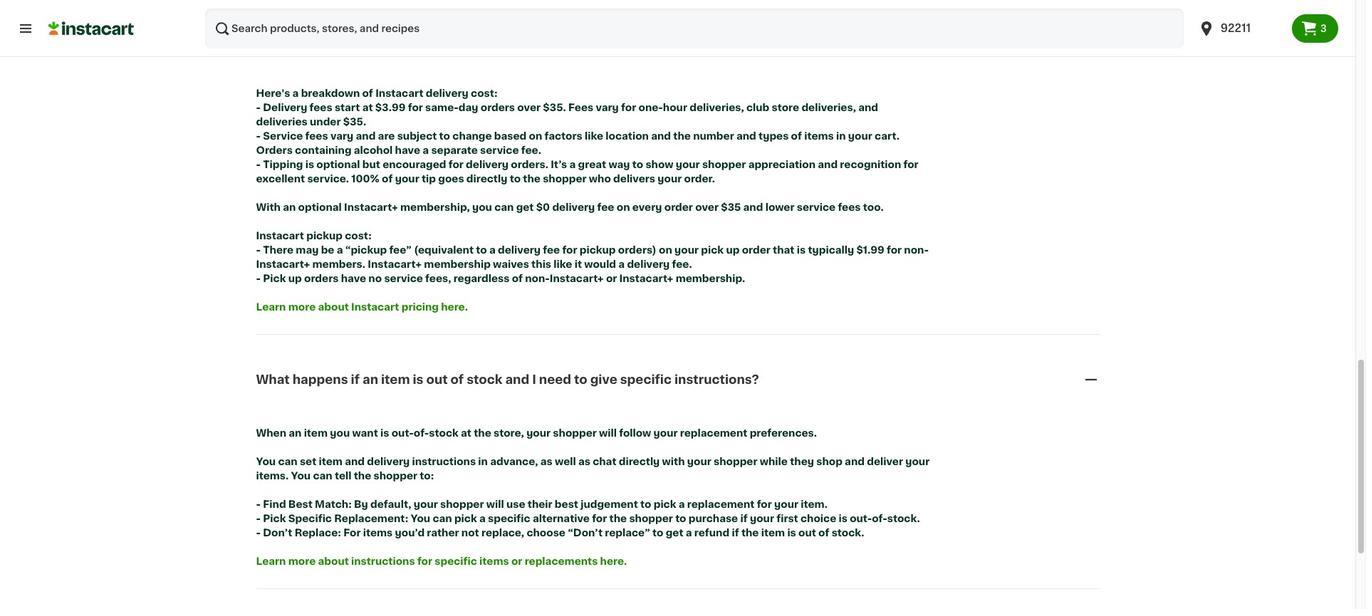 Task type: locate. For each thing, give the bounding box(es) containing it.
stock up to:
[[429, 428, 459, 438]]

1 horizontal spatial have
[[395, 146, 420, 156]]

replacement inside - find best match: by default, your shopper will use their best judgement to pick a replacement for your item. - pick specific replacement: you can pick a specific alternative for the shopper to purchase if your first choice is out-of-stock. - don't replace: for items you'd rather not replace, choose "don't replace" to get a refund if the item is out of stock.
[[687, 499, 755, 509]]

more down replace:
[[288, 556, 316, 566]]

0 horizontal spatial will
[[486, 499, 504, 509]]

0 horizontal spatial of-
[[414, 428, 429, 438]]

1 horizontal spatial of-
[[872, 513, 888, 523]]

2 learn from the top
[[256, 556, 286, 566]]

item
[[381, 374, 410, 385], [304, 428, 328, 438], [319, 456, 343, 466], [761, 528, 785, 538]]

delivery down change
[[466, 160, 509, 170]]

an right with
[[283, 203, 296, 212]]

optional up service. at left top
[[317, 160, 360, 170]]

up down may
[[288, 274, 302, 284]]

encouraged
[[383, 160, 446, 170]]

2 about from the top
[[318, 556, 349, 566]]

2 vertical spatial items
[[480, 556, 509, 566]]

order
[[665, 203, 693, 212], [742, 245, 771, 255]]

is inside instacart pickup cost: - there may be a "pickup fee" (equivalent to a delivery fee for pickup orders) on your pick up order that is typically $1.99 for non- instacart+ members. instacart+ membership waives this like it would a delivery fee. - pick up orders have no service fees, regardless of non-instacart+ or instacart+ membership.
[[797, 245, 806, 255]]

while
[[760, 456, 788, 466]]

2 more from the top
[[288, 556, 316, 566]]

instacart
[[376, 89, 424, 99], [256, 231, 304, 241], [351, 302, 399, 312]]

directly down 'follow'
[[619, 456, 660, 466]]

1 vertical spatial you
[[330, 428, 350, 438]]

can left set
[[278, 456, 298, 466]]

orders.
[[511, 160, 549, 170]]

a down orders)
[[619, 260, 625, 269]]

fee up this
[[543, 245, 560, 255]]

2 92211 button from the left
[[1198, 9, 1284, 48]]

1 about from the top
[[318, 302, 349, 312]]

pickup up be
[[306, 231, 343, 241]]

fee"
[[389, 245, 412, 255]]

in left advance,
[[478, 456, 488, 466]]

1 92211 button from the left
[[1190, 9, 1292, 48]]

if
[[351, 374, 360, 385], [741, 513, 748, 523], [732, 528, 739, 538]]

out
[[426, 374, 448, 385], [799, 528, 816, 538]]

your up 'order.'
[[676, 160, 700, 170]]

1 vertical spatial about
[[318, 556, 349, 566]]

1 horizontal spatial pickup
[[580, 245, 616, 255]]

0 horizontal spatial get
[[516, 203, 534, 212]]

directly right goes
[[467, 174, 508, 184]]

items down replacement:
[[363, 528, 393, 538]]

vary down under
[[331, 131, 354, 141]]

1 horizontal spatial service
[[480, 146, 519, 156]]

service
[[480, 146, 519, 156], [797, 203, 836, 212], [384, 274, 423, 284]]

0 vertical spatial learn
[[256, 302, 286, 312]]

instructions up to:
[[412, 456, 476, 466]]

pick inside instacart pickup cost: - there may be a "pickup fee" (equivalent to a delivery fee for pickup orders) on your pick up order that is typically $1.99 for non- instacart+ members. instacart+ membership waives this like it would a delivery fee. - pick up orders have no service fees, regardless of non-instacart+ or instacart+ membership.
[[701, 245, 724, 255]]

1 horizontal spatial non-
[[904, 245, 929, 255]]

orders right day
[[481, 103, 515, 113]]

deliver
[[867, 456, 903, 466]]

and right $35
[[743, 203, 763, 212]]

they
[[790, 456, 814, 466]]

and left i
[[505, 374, 530, 385]]

1 vertical spatial you
[[291, 471, 311, 481]]

you
[[472, 203, 492, 212], [330, 428, 350, 438]]

7 - from the top
[[256, 513, 261, 523]]

containing
[[295, 146, 352, 156]]

as
[[541, 456, 553, 466], [578, 456, 591, 466]]

over
[[517, 103, 541, 113], [695, 203, 719, 212]]

if right purchase at bottom right
[[741, 513, 748, 523]]

non-
[[904, 245, 929, 255], [525, 274, 550, 284]]

specific inside - find best match: by default, your shopper will use their best judgement to pick a replacement for your item. - pick specific replacement: you can pick a specific alternative for the shopper to purchase if your first choice is out-of-stock. - don't replace: for items you'd rather not replace, choose "don't replace" to get a refund if the item is out of stock.
[[488, 513, 531, 523]]

1 vertical spatial of-
[[872, 513, 888, 523]]

what happens if an item is out of stock and i need to give specific instructions? button
[[256, 354, 1100, 405]]

0 horizontal spatial fee
[[543, 245, 560, 255]]

your inside instacart pickup cost: - there may be a "pickup fee" (equivalent to a delivery fee for pickup orders) on your pick up order that is typically $1.99 for non- instacart+ members. instacart+ membership waives this like it would a delivery fee. - pick up orders have no service fees, regardless of non-instacart+ or instacart+ membership.
[[675, 245, 699, 255]]

0 vertical spatial on
[[529, 131, 542, 141]]

instacart logo image
[[48, 20, 134, 37]]

1 vertical spatial directly
[[619, 456, 660, 466]]

0 horizontal spatial $35.
[[343, 117, 366, 127]]

with
[[256, 203, 281, 212]]

directly
[[467, 174, 508, 184], [619, 456, 660, 466]]

1 vertical spatial cost:
[[345, 231, 372, 241]]

$35. left fees
[[543, 103, 566, 113]]

1 pick from the top
[[263, 274, 286, 284]]

1 vertical spatial stock
[[429, 428, 459, 438]]

0 horizontal spatial as
[[541, 456, 553, 466]]

0 vertical spatial instructions
[[412, 456, 476, 466]]

-
[[256, 103, 261, 113], [256, 131, 261, 141], [256, 160, 261, 170], [256, 245, 261, 255], [256, 274, 261, 284], [256, 499, 261, 509], [256, 513, 261, 523], [256, 528, 261, 538]]

in
[[836, 131, 846, 141], [478, 456, 488, 466]]

of inside instacart pickup cost: - there may be a "pickup fee" (equivalent to a delivery fee for pickup orders) on your pick up order that is typically $1.99 for non- instacart+ members. instacart+ membership waives this like it would a delivery fee. - pick up orders have no service fees, regardless of non-instacart+ or instacart+ membership.
[[512, 274, 523, 284]]

92211
[[1221, 23, 1251, 33]]

here. down 'replace"'
[[600, 556, 627, 566]]

shopper down it's
[[543, 174, 587, 184]]

1 horizontal spatial deliveries,
[[802, 103, 856, 113]]

you down set
[[291, 471, 311, 481]]

0 horizontal spatial fee.
[[521, 146, 541, 156]]

cost:
[[471, 89, 498, 99], [345, 231, 372, 241]]

based
[[494, 131, 527, 141]]

$1.99
[[857, 245, 885, 255]]

non- right $1.99
[[904, 245, 929, 255]]

is inside here's a breakdown of instacart delivery cost: - delivery fees start at $3.99 for same-day orders over $35. fees vary for one-hour deliveries, club store deliveries, and deliveries under $35. - service fees vary and are subject to change based on factors like location and the number and types of items in your cart. orders containing alcohol have a separate service fee. - tipping is optional but encouraged for delivery orders. it's a great way to show your shopper appreciation and recognition for excellent service. 100% of your tip goes directly to the shopper who delivers your order.
[[305, 160, 314, 170]]

delivery up same-
[[426, 89, 469, 99]]

specific down rather
[[435, 556, 477, 566]]

the inside you can set item and delivery instructions in advance, as well as chat directly with your shopper while they shop and deliver your items. you can tell the shopper to:
[[354, 471, 371, 481]]

like inside instacart pickup cost: - there may be a "pickup fee" (equivalent to a delivery fee for pickup orders) on your pick up order that is typically $1.99 for non- instacart+ members. instacart+ membership waives this like it would a delivery fee. - pick up orders have no service fees, regardless of non-instacart+ or instacart+ membership.
[[554, 260, 572, 269]]

(equivalent
[[414, 245, 474, 255]]

5 - from the top
[[256, 274, 261, 284]]

fees left too.
[[838, 203, 861, 212]]

in up recognition
[[836, 131, 846, 141]]

separate
[[431, 146, 478, 156]]

service
[[263, 131, 303, 141]]

item inside dropdown button
[[381, 374, 410, 385]]

0 vertical spatial fee
[[597, 203, 614, 212]]

can inside - find best match: by default, your shopper will use their best judgement to pick a replacement for your item. - pick specific replacement: you can pick a specific alternative for the shopper to purchase if your first choice is out-of-stock. - don't replace: for items you'd rather not replace, choose "don't replace" to get a refund if the item is out of stock.
[[433, 513, 452, 523]]

cost: up day
[[471, 89, 498, 99]]

learn for learn more about instructions for specific items or replacements here.
[[256, 556, 286, 566]]

1 vertical spatial have
[[341, 274, 366, 284]]

1 horizontal spatial order
[[742, 245, 771, 255]]

as left well
[[541, 456, 553, 466]]

if right refund
[[732, 528, 739, 538]]

stock. down choice
[[832, 528, 865, 538]]

0 vertical spatial pick
[[263, 274, 286, 284]]

and left types
[[737, 131, 756, 141]]

vary right fees
[[596, 103, 619, 113]]

pickup
[[306, 231, 343, 241], [580, 245, 616, 255]]

specific
[[620, 374, 672, 385], [488, 513, 531, 523], [435, 556, 477, 566]]

of inside - find best match: by default, your shopper will use their best judgement to pick a replacement for your item. - pick specific replacement: you can pick a specific alternative for the shopper to purchase if your first choice is out-of-stock. - don't replace: for items you'd rather not replace, choose "don't replace" to get a refund if the item is out of stock.
[[819, 528, 830, 538]]

0 horizontal spatial order
[[665, 203, 693, 212]]

a right it's
[[570, 160, 576, 170]]

$35. down start
[[343, 117, 366, 127]]

fee. inside here's a breakdown of instacart delivery cost: - delivery fees start at $3.99 for same-day orders over $35. fees vary for one-hour deliveries, club store deliveries, and deliveries under $35. - service fees vary and are subject to change based on factors like location and the number and types of items in your cart. orders containing alcohol have a separate service fee. - tipping is optional but encouraged for delivery orders. it's a great way to show your shopper appreciation and recognition for excellent service. 100% of your tip goes directly to the shopper who delivers your order.
[[521, 146, 541, 156]]

0 horizontal spatial in
[[478, 456, 488, 466]]

item inside you can set item and delivery instructions in advance, as well as chat directly with your shopper while they shop and deliver your items. you can tell the shopper to:
[[319, 456, 343, 466]]

0 vertical spatial service
[[480, 146, 519, 156]]

day
[[459, 103, 478, 113]]

2 horizontal spatial if
[[741, 513, 748, 523]]

service inside instacart pickup cost: - there may be a "pickup fee" (equivalent to a delivery fee for pickup orders) on your pick up order that is typically $1.99 for non- instacart+ members. instacart+ membership waives this like it would a delivery fee. - pick up orders have no service fees, regardless of non-instacart+ or instacart+ membership.
[[384, 274, 423, 284]]

items down replace,
[[480, 556, 509, 566]]

2 deliveries, from the left
[[802, 103, 856, 113]]

instacart up there
[[256, 231, 304, 241]]

membership
[[424, 260, 491, 269]]

appreciation
[[749, 160, 816, 170]]

delivery
[[426, 89, 469, 99], [466, 160, 509, 170], [552, 203, 595, 212], [498, 245, 541, 255], [627, 260, 670, 269], [367, 456, 410, 466]]

$3.99
[[375, 103, 406, 113]]

3
[[1321, 24, 1327, 33]]

tipping
[[263, 160, 303, 170]]

specific up replace,
[[488, 513, 531, 523]]

1 vertical spatial specific
[[488, 513, 531, 523]]

2 vertical spatial on
[[659, 245, 672, 255]]

is
[[305, 160, 314, 170], [797, 245, 806, 255], [413, 374, 424, 385], [380, 428, 389, 438], [839, 513, 848, 523], [788, 528, 796, 538]]

1 horizontal spatial over
[[695, 203, 719, 212]]

shopper
[[702, 160, 746, 170], [543, 174, 587, 184], [553, 428, 597, 438], [714, 456, 758, 466], [374, 471, 418, 481], [440, 499, 484, 509], [629, 513, 673, 523]]

of inside what happens if an item is out of stock and i need to give specific instructions? dropdown button
[[451, 374, 464, 385]]

on
[[529, 131, 542, 141], [617, 203, 630, 212], [659, 245, 672, 255]]

default,
[[371, 499, 411, 509]]

1 vertical spatial over
[[695, 203, 719, 212]]

order left that
[[742, 245, 771, 255]]

non- down this
[[525, 274, 550, 284]]

1 more from the top
[[288, 302, 316, 312]]

to down orders.
[[510, 174, 521, 184]]

fee inside instacart pickup cost: - there may be a "pickup fee" (equivalent to a delivery fee for pickup orders) on your pick up order that is typically $1.99 for non- instacart+ members. instacart+ membership waives this like it would a delivery fee. - pick up orders have no service fees, regardless of non-instacart+ or instacart+ membership.
[[543, 245, 560, 255]]

breakdown
[[301, 89, 360, 99]]

1 vertical spatial or
[[511, 556, 523, 566]]

replace"
[[605, 528, 650, 538]]

the
[[673, 131, 691, 141], [523, 174, 541, 184], [474, 428, 491, 438], [354, 471, 371, 481], [610, 513, 627, 523], [742, 528, 759, 538]]

deliveries, up "number" at the right of the page
[[690, 103, 744, 113]]

items inside here's a breakdown of instacart delivery cost: - delivery fees start at $3.99 for same-day orders over $35. fees vary for one-hour deliveries, club store deliveries, and deliveries under $35. - service fees vary and are subject to change based on factors like location and the number and types of items in your cart. orders containing alcohol have a separate service fee. - tipping is optional but encouraged for delivery orders. it's a great way to show your shopper appreciation and recognition for excellent service. 100% of your tip goes directly to the shopper who delivers your order.
[[805, 131, 834, 141]]

recognition
[[840, 160, 901, 170]]

choose
[[527, 528, 566, 538]]

that
[[773, 245, 795, 255]]

judgement
[[581, 499, 638, 509]]

orders inside instacart pickup cost: - there may be a "pickup fee" (equivalent to a delivery fee for pickup orders) on your pick up order that is typically $1.99 for non- instacart+ members. instacart+ membership waives this like it would a delivery fee. - pick up orders have no service fees, regardless of non-instacart+ or instacart+ membership.
[[304, 274, 339, 284]]

1 vertical spatial up
[[288, 274, 302, 284]]

2 vertical spatial pick
[[454, 513, 477, 523]]

stock left i
[[467, 374, 503, 385]]

choice
[[801, 513, 837, 523]]

0 vertical spatial orders
[[481, 103, 515, 113]]

4 - from the top
[[256, 245, 261, 255]]

stock. down deliver
[[888, 513, 920, 523]]

1 vertical spatial an
[[363, 374, 378, 385]]

your down 'encouraged'
[[395, 174, 419, 184]]

1 vertical spatial vary
[[331, 131, 354, 141]]

lower
[[766, 203, 795, 212]]

0 vertical spatial fees
[[310, 103, 332, 113]]

and right shop
[[845, 456, 865, 466]]

can
[[495, 203, 514, 212], [278, 456, 298, 466], [313, 471, 332, 481], [433, 513, 452, 523]]

2 vertical spatial specific
[[435, 556, 477, 566]]

learn for learn more about instacart pricing here.
[[256, 302, 286, 312]]

stock inside dropdown button
[[467, 374, 503, 385]]

first
[[777, 513, 798, 523]]

orders
[[256, 146, 293, 156]]

2 vertical spatial an
[[289, 428, 302, 438]]

0 horizontal spatial deliveries,
[[690, 103, 744, 113]]

more down members. at the top of the page
[[288, 302, 316, 312]]

your left "first"
[[750, 513, 774, 523]]

in inside you can set item and delivery instructions in advance, as well as chat directly with your shopper while they shop and deliver your items. you can tell the shopper to:
[[478, 456, 488, 466]]

0 horizontal spatial over
[[517, 103, 541, 113]]

learn
[[256, 302, 286, 312], [256, 556, 286, 566]]

1 horizontal spatial vary
[[596, 103, 619, 113]]

fee. up orders.
[[521, 146, 541, 156]]

out inside dropdown button
[[426, 374, 448, 385]]

0 vertical spatial like
[[585, 131, 604, 141]]

0 vertical spatial replacement
[[680, 428, 748, 438]]

1 vertical spatial at
[[461, 428, 472, 438]]

1 horizontal spatial on
[[617, 203, 630, 212]]

fee. up membership.
[[672, 260, 692, 269]]

0 vertical spatial optional
[[317, 160, 360, 170]]

optional down service. at left top
[[298, 203, 342, 212]]

optional
[[317, 160, 360, 170], [298, 203, 342, 212]]

instacart up $3.99
[[376, 89, 424, 99]]

0 horizontal spatial orders
[[304, 274, 339, 284]]

None search field
[[205, 9, 1184, 48]]

at right start
[[362, 103, 373, 113]]

cost: up "pickup
[[345, 231, 372, 241]]

0 vertical spatial fee.
[[521, 146, 541, 156]]

delivery down want
[[367, 456, 410, 466]]

or down replace,
[[511, 556, 523, 566]]

you up items.
[[256, 456, 276, 466]]

have
[[395, 146, 420, 156], [341, 274, 366, 284]]

0 vertical spatial about
[[318, 302, 349, 312]]

on inside here's a breakdown of instacart delivery cost: - delivery fees start at $3.99 for same-day orders over $35. fees vary for one-hour deliveries, club store deliveries, and deliveries under $35. - service fees vary and are subject to change based on factors like location and the number and types of items in your cart. orders containing alcohol have a separate service fee. - tipping is optional but encouraged for delivery orders. it's a great way to show your shopper appreciation and recognition for excellent service. 100% of your tip goes directly to the shopper who delivers your order.
[[529, 131, 542, 141]]

1 horizontal spatial cost:
[[471, 89, 498, 99]]

1 horizontal spatial or
[[606, 274, 617, 284]]

0 vertical spatial pickup
[[306, 231, 343, 241]]

92211 button
[[1190, 9, 1292, 48], [1198, 9, 1284, 48]]

replacements
[[525, 556, 598, 566]]

of-
[[414, 428, 429, 438], [872, 513, 888, 523]]

to
[[439, 131, 450, 141], [632, 160, 643, 170], [510, 174, 521, 184], [476, 245, 487, 255], [574, 374, 588, 385], [640, 499, 651, 509], [675, 513, 686, 523], [653, 528, 664, 538]]

1 horizontal spatial in
[[836, 131, 846, 141]]

fees
[[569, 103, 594, 113]]

tip
[[422, 174, 436, 184]]

shop
[[817, 456, 843, 466]]

0 vertical spatial over
[[517, 103, 541, 113]]

2 vertical spatial service
[[384, 274, 423, 284]]

1 - from the top
[[256, 103, 261, 113]]

0 vertical spatial cost:
[[471, 89, 498, 99]]

if right the happens
[[351, 374, 360, 385]]

to up delivers
[[632, 160, 643, 170]]

here's a breakdown of instacart delivery cost: - delivery fees start at $3.99 for same-day orders over $35. fees vary for one-hour deliveries, club store deliveries, and deliveries under $35. - service fees vary and are subject to change based on factors like location and the number and types of items in your cart. orders containing alcohol have a separate service fee. - tipping is optional but encouraged for delivery orders. it's a great way to show your shopper appreciation and recognition for excellent service. 100% of your tip goes directly to the shopper who delivers your order.
[[256, 89, 921, 184]]

1 vertical spatial fees
[[305, 131, 328, 141]]

to inside instacart pickup cost: - there may be a "pickup fee" (equivalent to a delivery fee for pickup orders) on your pick up order that is typically $1.99 for non- instacart+ members. instacart+ membership waives this like it would a delivery fee. - pick up orders have no service fees, regardless of non-instacart+ or instacart+ membership.
[[476, 245, 487, 255]]

1 horizontal spatial out-
[[850, 513, 872, 523]]

0 vertical spatial you
[[256, 456, 276, 466]]

1 learn from the top
[[256, 302, 286, 312]]

chat
[[593, 456, 617, 466]]

2 pick from the top
[[263, 513, 286, 523]]

0 vertical spatial have
[[395, 146, 420, 156]]

order right the every
[[665, 203, 693, 212]]

the right tell
[[354, 471, 371, 481]]

6 - from the top
[[256, 499, 261, 509]]

cart.
[[875, 131, 900, 141]]

shopper left while
[[714, 456, 758, 466]]

replace:
[[295, 528, 341, 538]]

your right deliver
[[906, 456, 930, 466]]

0 horizontal spatial cost:
[[345, 231, 372, 241]]

0 horizontal spatial items
[[363, 528, 393, 538]]

for right $1.99
[[887, 245, 902, 255]]

0 vertical spatial or
[[606, 274, 617, 284]]

0 horizontal spatial up
[[288, 274, 302, 284]]

1 vertical spatial fee
[[543, 245, 560, 255]]

at left "store,"
[[461, 428, 472, 438]]

1 horizontal spatial if
[[732, 528, 739, 538]]

0 vertical spatial up
[[726, 245, 740, 255]]

like
[[585, 131, 604, 141], [554, 260, 572, 269]]

0 horizontal spatial out-
[[392, 428, 414, 438]]

100%
[[351, 174, 380, 184]]

you inside - find best match: by default, your shopper will use their best judgement to pick a replacement for your item. - pick specific replacement: you can pick a specific alternative for the shopper to purchase if your first choice is out-of-stock. - don't replace: for items you'd rather not replace, choose "don't replace" to get a refund if the item is out of stock.
[[411, 513, 430, 523]]

about down replace:
[[318, 556, 349, 566]]

0 vertical spatial here.
[[441, 302, 468, 312]]

learn down there
[[256, 302, 286, 312]]

up up membership.
[[726, 245, 740, 255]]

over up based
[[517, 103, 541, 113]]

instructions
[[412, 456, 476, 466], [351, 556, 415, 566]]

2 - from the top
[[256, 131, 261, 141]]

pick down find
[[263, 513, 286, 523]]

shopper up not
[[440, 499, 484, 509]]

for
[[408, 103, 423, 113], [621, 103, 636, 113], [449, 160, 464, 170], [904, 160, 919, 170], [562, 245, 577, 255], [887, 245, 902, 255], [757, 499, 772, 509], [592, 513, 607, 523], [417, 556, 432, 566]]

will left use
[[486, 499, 504, 509]]

your right "store,"
[[527, 428, 551, 438]]

well
[[555, 456, 576, 466]]

Search field
[[205, 9, 1184, 48]]

this
[[532, 260, 551, 269]]

0 horizontal spatial service
[[384, 274, 423, 284]]

fees up under
[[310, 103, 332, 113]]

0 horizontal spatial have
[[341, 274, 366, 284]]

refund
[[695, 528, 730, 538]]

2 horizontal spatial service
[[797, 203, 836, 212]]

0 vertical spatial more
[[288, 302, 316, 312]]

1 vertical spatial fee.
[[672, 260, 692, 269]]

stock for of-
[[429, 428, 459, 438]]

1 horizontal spatial $35.
[[543, 103, 566, 113]]

1 vertical spatial $35.
[[343, 117, 366, 127]]

0 vertical spatial out
[[426, 374, 448, 385]]

service down based
[[480, 146, 519, 156]]

you left want
[[330, 428, 350, 438]]

pick up not
[[454, 513, 477, 523]]

instacart inside here's a breakdown of instacart delivery cost: - delivery fees start at $3.99 for same-day orders over $35. fees vary for one-hour deliveries, club store deliveries, and deliveries under $35. - service fees vary and are subject to change based on factors like location and the number and types of items in your cart. orders containing alcohol have a separate service fee. - tipping is optional but encouraged for delivery orders. it's a great way to show your shopper appreciation and recognition for excellent service. 100% of your tip goes directly to the shopper who delivers your order.
[[376, 89, 424, 99]]

fee down who
[[597, 203, 614, 212]]

set
[[300, 456, 317, 466]]

1 vertical spatial get
[[666, 528, 684, 538]]

deliveries, right store at the right top
[[802, 103, 856, 113]]

more for learn more about instacart pricing here.
[[288, 302, 316, 312]]

specific right give
[[620, 374, 672, 385]]

pick up membership.
[[701, 245, 724, 255]]

as right well
[[578, 456, 591, 466]]

out- inside - find best match: by default, your shopper will use their best judgement to pick a replacement for your item. - pick specific replacement: you can pick a specific alternative for the shopper to purchase if your first choice is out-of-stock. - don't replace: for items you'd rather not replace, choose "don't replace" to get a refund if the item is out of stock.
[[850, 513, 872, 523]]

1 vertical spatial will
[[486, 499, 504, 509]]

0 vertical spatial non-
[[904, 245, 929, 255]]

1 vertical spatial orders
[[304, 274, 339, 284]]

2 horizontal spatial on
[[659, 245, 672, 255]]



Task type: vqa. For each thing, say whether or not it's contained in the screenshot.
Sour
no



Task type: describe. For each thing, give the bounding box(es) containing it.
fee. inside instacart pickup cost: - there may be a "pickup fee" (equivalent to a delivery fee for pickup orders) on your pick up order that is typically $1.99 for non- instacart+ members. instacart+ membership waives this like it would a delivery fee. - pick up orders have no service fees, regardless of non-instacart+ or instacart+ membership.
[[672, 260, 692, 269]]

3 button
[[1292, 14, 1339, 43]]

delivery
[[263, 103, 307, 113]]

what
[[256, 374, 290, 385]]

it
[[575, 260, 582, 269]]

typically
[[808, 245, 854, 255]]

store
[[772, 103, 799, 113]]

every
[[632, 203, 662, 212]]

to inside dropdown button
[[574, 374, 588, 385]]

8 - from the top
[[256, 528, 261, 538]]

orders)
[[618, 245, 657, 255]]

for down separate
[[449, 160, 464, 170]]

way
[[609, 160, 630, 170]]

same-
[[425, 103, 459, 113]]

shopper up well
[[553, 428, 597, 438]]

deliveries
[[256, 117, 308, 127]]

advance,
[[490, 456, 538, 466]]

instacart inside instacart pickup cost: - there may be a "pickup fee" (equivalent to a delivery fee for pickup orders) on your pick up order that is typically $1.99 for non- instacart+ members. instacart+ membership waives this like it would a delivery fee. - pick up orders have no service fees, regardless of non-instacart+ or instacart+ membership.
[[256, 231, 304, 241]]

your up with
[[654, 428, 678, 438]]

what happens if an item is out of stock and i need to give specific instructions?
[[256, 374, 759, 385]]

to right 'replace"'
[[653, 528, 664, 538]]

instacart+ down fee"
[[368, 260, 422, 269]]

delivery right $0
[[552, 203, 595, 212]]

specific inside dropdown button
[[620, 374, 672, 385]]

cost: inside instacart pickup cost: - there may be a "pickup fee" (equivalent to a delivery fee for pickup orders) on your pick up order that is typically $1.99 for non- instacart+ members. instacart+ membership waives this like it would a delivery fee. - pick up orders have no service fees, regardless of non-instacart+ or instacart+ membership.
[[345, 231, 372, 241]]

"don't
[[568, 528, 603, 538]]

for down while
[[757, 499, 772, 509]]

would
[[584, 260, 616, 269]]

and up alcohol
[[356, 131, 376, 141]]

instructions inside you can set item and delivery instructions in advance, as well as chat directly with your shopper while they shop and deliver your items. you can tell the shopper to:
[[412, 456, 476, 466]]

types
[[759, 131, 789, 141]]

will inside - find best match: by default, your shopper will use their best judgement to pick a replacement for your item. - pick specific replacement: you can pick a specific alternative for the shopper to purchase if your first choice is out-of-stock. - don't replace: for items you'd rather not replace, choose "don't replace" to get a refund if the item is out of stock.
[[486, 499, 504, 509]]

their
[[528, 499, 553, 509]]

pick inside instacart pickup cost: - there may be a "pickup fee" (equivalent to a delivery fee for pickup orders) on your pick up order that is typically $1.99 for non- instacart+ members. instacart+ membership waives this like it would a delivery fee. - pick up orders have no service fees, regardless of non-instacart+ or instacart+ membership.
[[263, 274, 286, 284]]

your down "show"
[[658, 174, 682, 184]]

order.
[[684, 174, 715, 184]]

a up replace,
[[479, 513, 486, 523]]

3 - from the top
[[256, 160, 261, 170]]

learn more about instructions for specific items or replacements here.
[[256, 556, 627, 566]]

not
[[462, 528, 479, 538]]

items.
[[256, 471, 289, 481]]

delivers
[[613, 174, 655, 184]]

change
[[453, 131, 492, 141]]

shopper up default,
[[374, 471, 418, 481]]

when
[[256, 428, 286, 438]]

for
[[344, 528, 361, 538]]

2 vertical spatial if
[[732, 528, 739, 538]]

show
[[646, 160, 674, 170]]

a down with
[[679, 499, 685, 509]]

service.
[[307, 174, 349, 184]]

shopper up 'replace"'
[[629, 513, 673, 523]]

by
[[354, 499, 368, 509]]

under
[[310, 117, 341, 127]]

waives
[[493, 260, 529, 269]]

hour
[[663, 103, 687, 113]]

a right be
[[337, 245, 343, 255]]

to left purchase at bottom right
[[675, 513, 686, 523]]

for up the it
[[562, 245, 577, 255]]

like inside here's a breakdown of instacart delivery cost: - delivery fees start at $3.99 for same-day orders over $35. fees vary for one-hour deliveries, club store deliveries, and deliveries under $35. - service fees vary and are subject to change based on factors like location and the number and types of items in your cart. orders containing alcohol have a separate service fee. - tipping is optional but encouraged for delivery orders. it's a great way to show your shopper appreciation and recognition for excellent service. 100% of your tip goes directly to the shopper who delivers your order.
[[585, 131, 604, 141]]

is inside what happens if an item is out of stock and i need to give specific instructions? dropdown button
[[413, 374, 424, 385]]

service inside here's a breakdown of instacart delivery cost: - delivery fees start at $3.99 for same-day orders over $35. fees vary for one-hour deliveries, club store deliveries, and deliveries under $35. - service fees vary and are subject to change based on factors like location and the number and types of items in your cart. orders containing alcohol have a separate service fee. - tipping is optional but encouraged for delivery orders. it's a great way to show your shopper appreciation and recognition for excellent service. 100% of your tip goes directly to the shopper who delivers your order.
[[480, 146, 519, 156]]

i
[[532, 374, 536, 385]]

best
[[288, 499, 313, 509]]

with
[[662, 456, 685, 466]]

cost: inside here's a breakdown of instacart delivery cost: - delivery fees start at $3.99 for same-day orders over $35. fees vary for one-hour deliveries, club store deliveries, and deliveries under $35. - service fees vary and are subject to change based on factors like location and the number and types of items in your cart. orders containing alcohol have a separate service fee. - tipping is optional but encouraged for delivery orders. it's a great way to show your shopper appreciation and recognition for excellent service. 100% of your tip goes directly to the shopper who delivers your order.
[[471, 89, 498, 99]]

your down to:
[[414, 499, 438, 509]]

happens
[[293, 374, 348, 385]]

who
[[589, 174, 611, 184]]

0 horizontal spatial or
[[511, 556, 523, 566]]

1 horizontal spatial up
[[726, 245, 740, 255]]

for down judgement
[[592, 513, 607, 523]]

of- inside - find best match: by default, your shopper will use their best judgement to pick a replacement for your item. - pick specific replacement: you can pick a specific alternative for the shopper to purchase if your first choice is out-of-stock. - don't replace: for items you'd rather not replace, choose "don't replace" to get a refund if the item is out of stock.
[[872, 513, 888, 523]]

0 horizontal spatial vary
[[331, 131, 354, 141]]

an for item
[[289, 428, 302, 438]]

more for learn more about instructions for specific items or replacements here.
[[288, 556, 316, 566]]

instacart+ down 100%
[[344, 203, 398, 212]]

instacart+ down orders)
[[620, 274, 674, 284]]

1 vertical spatial pickup
[[580, 245, 616, 255]]

if inside what happens if an item is out of stock and i need to give specific instructions? dropdown button
[[351, 374, 360, 385]]

membership.
[[676, 274, 745, 284]]

1 vertical spatial stock.
[[832, 528, 865, 538]]

to:
[[420, 471, 434, 481]]

best
[[555, 499, 578, 509]]

the down hour
[[673, 131, 691, 141]]

instacart pickup cost: - there may be a "pickup fee" (equivalent to a delivery fee for pickup orders) on your pick up order that is typically $1.99 for non- instacart+ members. instacart+ membership waives this like it would a delivery fee. - pick up orders have no service fees, regardless of non-instacart+ or instacart+ membership.
[[256, 231, 929, 284]]

have inside instacart pickup cost: - there may be a "pickup fee" (equivalent to a delivery fee for pickup orders) on your pick up order that is typically $1.99 for non- instacart+ members. instacart+ membership waives this like it would a delivery fee. - pick up orders have no service fees, regardless of non-instacart+ or instacart+ membership.
[[341, 274, 366, 284]]

on inside instacart pickup cost: - there may be a "pickup fee" (equivalent to a delivery fee for pickup orders) on your pick up order that is typically $1.99 for non- instacart+ members. instacart+ membership waives this like it would a delivery fee. - pick up orders have no service fees, regardless of non-instacart+ or instacart+ membership.
[[659, 245, 672, 255]]

about for instructions
[[318, 556, 349, 566]]

for down the you'd at the bottom left of page
[[417, 556, 432, 566]]

pick inside - find best match: by default, your shopper will use their best judgement to pick a replacement for your item. - pick specific replacement: you can pick a specific alternative for the shopper to purchase if your first choice is out-of-stock. - don't replace: for items you'd rather not replace, choose "don't replace" to get a refund if the item is out of stock.
[[263, 513, 286, 523]]

- find best match: by default, your shopper will use their best judgement to pick a replacement for your item. - pick specific replacement: you can pick a specific alternative for the shopper to purchase if your first choice is out-of-stock. - don't replace: for items you'd rather not replace, choose "don't replace" to get a refund if the item is out of stock.
[[256, 499, 920, 538]]

want
[[352, 428, 378, 438]]

item.
[[801, 499, 828, 509]]

item inside - find best match: by default, your shopper will use their best judgement to pick a replacement for your item. - pick specific replacement: you can pick a specific alternative for the shopper to purchase if your first choice is out-of-stock. - don't replace: for items you'd rather not replace, choose "don't replace" to get a refund if the item is out of stock.
[[761, 528, 785, 538]]

items inside - find best match: by default, your shopper will use their best judgement to pick a replacement for your item. - pick specific replacement: you can pick a specific alternative for the shopper to purchase if your first choice is out-of-stock. - don't replace: for items you'd rather not replace, choose "don't replace" to get a refund if the item is out of stock.
[[363, 528, 393, 538]]

learn more about instacart pricing here. link
[[256, 302, 468, 312]]

0 horizontal spatial you
[[330, 428, 350, 438]]

can left $0
[[495, 203, 514, 212]]

rather
[[427, 528, 459, 538]]

are
[[378, 131, 395, 141]]

to up separate
[[439, 131, 450, 141]]

alternative
[[533, 513, 590, 523]]

0 vertical spatial $35.
[[543, 103, 566, 113]]

and inside dropdown button
[[505, 374, 530, 385]]

an for optional
[[283, 203, 296, 212]]

shopper up 'order.'
[[702, 160, 746, 170]]

a down subject
[[423, 146, 429, 156]]

have inside here's a breakdown of instacart delivery cost: - delivery fees start at $3.99 for same-day orders over $35. fees vary for one-hour deliveries, club store deliveries, and deliveries under $35. - service fees vary and are subject to change based on factors like location and the number and types of items in your cart. orders containing alcohol have a separate service fee. - tipping is optional but encouraged for delivery orders. it's a great way to show your shopper appreciation and recognition for excellent service. 100% of your tip goes directly to the shopper who delivers your order.
[[395, 146, 420, 156]]

0 horizontal spatial you
[[256, 456, 276, 466]]

start
[[335, 103, 360, 113]]

your left cart. at the right top of page
[[848, 131, 873, 141]]

0 vertical spatial of-
[[414, 428, 429, 438]]

about for instacart
[[318, 302, 349, 312]]

for right $3.99
[[408, 103, 423, 113]]

an inside dropdown button
[[363, 374, 378, 385]]

1 horizontal spatial fee
[[597, 203, 614, 212]]

0 horizontal spatial pickup
[[306, 231, 343, 241]]

0 vertical spatial will
[[599, 428, 617, 438]]

preferences.
[[750, 428, 817, 438]]

1 horizontal spatial items
[[480, 556, 509, 566]]

members.
[[312, 260, 365, 269]]

don't
[[263, 528, 292, 538]]

too.
[[863, 203, 884, 212]]

the down orders.
[[523, 174, 541, 184]]

1 horizontal spatial here.
[[600, 556, 627, 566]]

be
[[321, 245, 334, 255]]

for left 'one-'
[[621, 103, 636, 113]]

number
[[693, 131, 734, 141]]

get inside - find best match: by default, your shopper will use their best judgement to pick a replacement for your item. - pick specific replacement: you can pick a specific alternative for the shopper to purchase if your first choice is out-of-stock. - don't replace: for items you'd rather not replace, choose "don't replace" to get a refund if the item is out of stock.
[[666, 528, 684, 538]]

the right refund
[[742, 528, 759, 538]]

optional inside here's a breakdown of instacart delivery cost: - delivery fees start at $3.99 for same-day orders over $35. fees vary for one-hour deliveries, club store deliveries, and deliveries under $35. - service fees vary and are subject to change based on factors like location and the number and types of items in your cart. orders containing alcohol have a separate service fee. - tipping is optional but encouraged for delivery orders. it's a great way to show your shopper appreciation and recognition for excellent service. 100% of your tip goes directly to the shopper who delivers your order.
[[317, 160, 360, 170]]

1 vertical spatial instructions
[[351, 556, 415, 566]]

$0
[[536, 203, 550, 212]]

and up "show"
[[651, 131, 671, 141]]

delivery inside you can set item and delivery instructions in advance, as well as chat directly with your shopper while they shop and deliver your items. you can tell the shopper to:
[[367, 456, 410, 466]]

and up tell
[[345, 456, 365, 466]]

you for find
[[411, 513, 430, 523]]

to up 'replace"'
[[640, 499, 651, 509]]

a up delivery
[[293, 89, 299, 99]]

instacart+ down the it
[[550, 274, 604, 284]]

$35
[[721, 203, 741, 212]]

0 horizontal spatial non-
[[525, 274, 550, 284]]

2 vertical spatial fees
[[838, 203, 861, 212]]

regardless
[[454, 274, 510, 284]]

you for can
[[291, 471, 311, 481]]

1 as from the left
[[541, 456, 553, 466]]

or inside instacart pickup cost: - there may be a "pickup fee" (equivalent to a delivery fee for pickup orders) on your pick up order that is typically $1.99 for non- instacart+ members. instacart+ membership waives this like it would a delivery fee. - pick up orders have no service fees, regardless of non-instacart+ or instacart+ membership.
[[606, 274, 617, 284]]

a left refund
[[686, 528, 692, 538]]

0 vertical spatial get
[[516, 203, 534, 212]]

1 vertical spatial pick
[[654, 499, 676, 509]]

orders inside here's a breakdown of instacart delivery cost: - delivery fees start at $3.99 for same-day orders over $35. fees vary for one-hour deliveries, club store deliveries, and deliveries under $35. - service fees vary and are subject to change based on factors like location and the number and types of items in your cart. orders containing alcohol have a separate service fee. - tipping is optional but encouraged for delivery orders. it's a great way to show your shopper appreciation and recognition for excellent service. 100% of your tip goes directly to the shopper who delivers your order.
[[481, 103, 515, 113]]

0 vertical spatial you
[[472, 203, 492, 212]]

for right recognition
[[904, 160, 919, 170]]

the down judgement
[[610, 513, 627, 523]]

2 as from the left
[[578, 456, 591, 466]]

replace,
[[482, 528, 524, 538]]

your right with
[[687, 456, 712, 466]]

delivery down orders)
[[627, 260, 670, 269]]

can down set
[[313, 471, 332, 481]]

and left recognition
[[818, 160, 838, 170]]

0 horizontal spatial here.
[[441, 302, 468, 312]]

0 vertical spatial stock.
[[888, 513, 920, 523]]

1 vertical spatial on
[[617, 203, 630, 212]]

0 horizontal spatial pick
[[454, 513, 477, 523]]

and up cart. at the right top of page
[[859, 103, 878, 113]]

delivery up waives in the top of the page
[[498, 245, 541, 255]]

purchase
[[689, 513, 738, 523]]

goes
[[438, 174, 464, 184]]

directly inside here's a breakdown of instacart delivery cost: - delivery fees start at $3.99 for same-day orders over $35. fees vary for one-hour deliveries, club store deliveries, and deliveries under $35. - service fees vary and are subject to change based on factors like location and the number and types of items in your cart. orders containing alcohol have a separate service fee. - tipping is optional but encouraged for delivery orders. it's a great way to show your shopper appreciation and recognition for excellent service. 100% of your tip goes directly to the shopper who delivers your order.
[[467, 174, 508, 184]]

tell
[[335, 471, 352, 481]]

out inside - find best match: by default, your shopper will use their best judgement to pick a replacement for your item. - pick specific replacement: you can pick a specific alternative for the shopper to purchase if your first choice is out-of-stock. - don't replace: for items you'd rather not replace, choose "don't replace" to get a refund if the item is out of stock.
[[799, 528, 816, 538]]

over inside here's a breakdown of instacart delivery cost: - delivery fees start at $3.99 for same-day orders over $35. fees vary for one-hour deliveries, club store deliveries, and deliveries under $35. - service fees vary and are subject to change based on factors like location and the number and types of items in your cart. orders containing alcohol have a separate service fee. - tipping is optional but encouraged for delivery orders. it's a great way to show your shopper appreciation and recognition for excellent service. 100% of your tip goes directly to the shopper who delivers your order.
[[517, 103, 541, 113]]

instacart+ down there
[[256, 260, 310, 269]]

there
[[263, 245, 294, 255]]

directly inside you can set item and delivery instructions in advance, as well as chat directly with your shopper while they shop and deliver your items. you can tell the shopper to:
[[619, 456, 660, 466]]

club
[[747, 103, 770, 113]]

no
[[369, 274, 382, 284]]

the left "store,"
[[474, 428, 491, 438]]

pricing
[[402, 302, 439, 312]]

a up waives in the top of the page
[[489, 245, 496, 255]]

follow
[[619, 428, 651, 438]]

0 horizontal spatial specific
[[435, 556, 477, 566]]

location
[[606, 131, 649, 141]]

1 deliveries, from the left
[[690, 103, 744, 113]]

"pickup
[[345, 245, 387, 255]]

subject
[[397, 131, 437, 141]]

fees,
[[425, 274, 451, 284]]

2 vertical spatial instacart
[[351, 302, 399, 312]]

may
[[296, 245, 319, 255]]

0 vertical spatial vary
[[596, 103, 619, 113]]

need
[[539, 374, 571, 385]]

your up "first"
[[774, 499, 799, 509]]

at inside here's a breakdown of instacart delivery cost: - delivery fees start at $3.99 for same-day orders over $35. fees vary for one-hour deliveries, club store deliveries, and deliveries under $35. - service fees vary and are subject to change based on factors like location and the number and types of items in your cart. orders containing alcohol have a separate service fee. - tipping is optional but encouraged for delivery orders. it's a great way to show your shopper appreciation and recognition for excellent service. 100% of your tip goes directly to the shopper who delivers your order.
[[362, 103, 373, 113]]

0 vertical spatial out-
[[392, 428, 414, 438]]

stock for of
[[467, 374, 503, 385]]

with an optional instacart+ membership, you can get $0 delivery fee on every order over $35 and lower service fees too.
[[256, 203, 884, 212]]

in inside here's a breakdown of instacart delivery cost: - delivery fees start at $3.99 for same-day orders over $35. fees vary for one-hour deliveries, club store deliveries, and deliveries under $35. - service fees vary and are subject to change based on factors like location and the number and types of items in your cart. orders containing alcohol have a separate service fee. - tipping is optional but encouraged for delivery orders. it's a great way to show your shopper appreciation and recognition for excellent service. 100% of your tip goes directly to the shopper who delivers your order.
[[836, 131, 846, 141]]

1 vertical spatial optional
[[298, 203, 342, 212]]

find
[[263, 499, 286, 509]]

order inside instacart pickup cost: - there may be a "pickup fee" (equivalent to a delivery fee for pickup orders) on your pick up order that is typically $1.99 for non- instacart+ members. instacart+ membership waives this like it would a delivery fee. - pick up orders have no service fees, regardless of non-instacart+ or instacart+ membership.
[[742, 245, 771, 255]]



